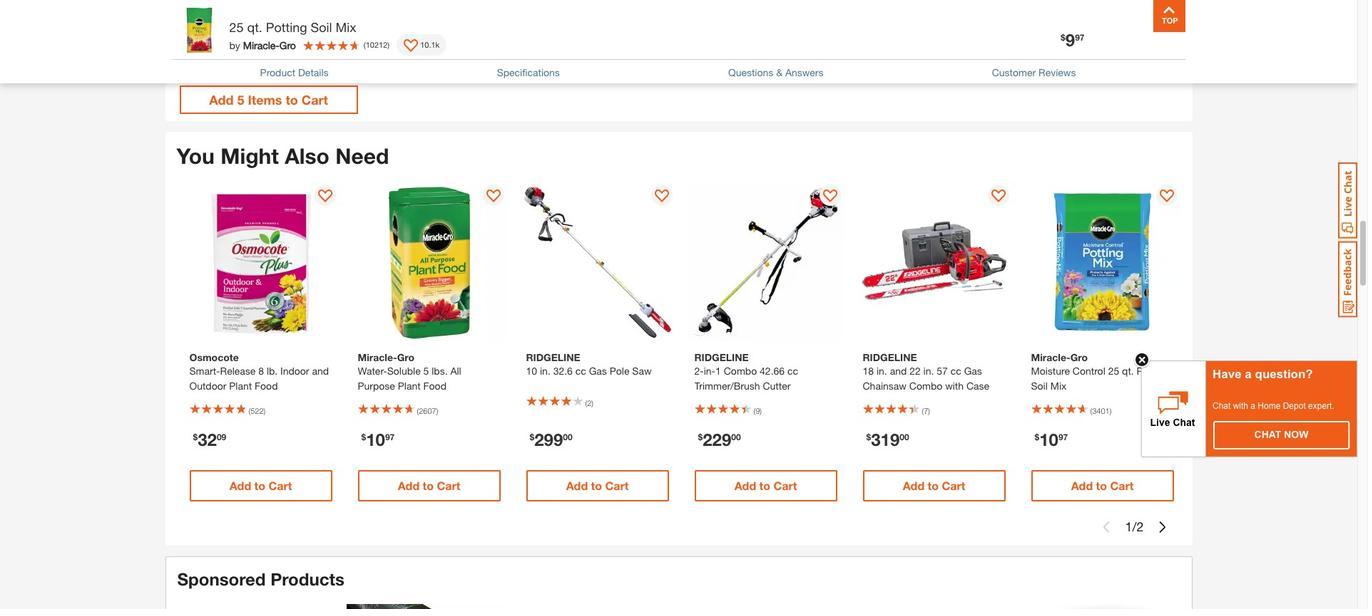 Task type: vqa. For each thing, say whether or not it's contained in the screenshot.


Task type: describe. For each thing, give the bounding box(es) containing it.
36
[[250, 29, 285, 67]]

add to cart button for soil
[[1031, 471, 1174, 502]]

osmocote smart-release 8 lb. indoor and outdoor plant food
[[189, 352, 329, 392]]

0 horizontal spatial potting
[[266, 19, 307, 35]]

answers
[[785, 66, 824, 78]]

32
[[198, 430, 217, 450]]

organic bulk garden soil pallet (60 1 cu.ft. bags) image
[[177, 605, 335, 610]]

10 inside ridgeline 10 in. 32.6 cc gas pole saw
[[526, 365, 537, 377]]

0 horizontal spatial miracle-
[[243, 39, 279, 51]]

miracle-gro water-soluble 5 lbs. all purpose plant food
[[358, 352, 461, 392]]

indoor
[[280, 365, 309, 377]]

cart for ridgeline 2-in-1 combo 42.66 cc trimmer/brush cutter
[[774, 479, 797, 493]]

2-
[[694, 365, 704, 377]]

( left 10.1k dropdown button
[[364, 40, 366, 49]]

customer
[[992, 66, 1036, 78]]

$ for miracle-gro water-soluble 5 lbs. all purpose plant food
[[361, 432, 366, 443]]

serenity 13.5 in. x 26 in. slate rubber self-watering decorative pot image
[[684, 605, 842, 610]]

25 inside miracle-gro moisture control 25 qt. potting soil mix
[[1108, 365, 1119, 377]]

to inside button
[[286, 92, 298, 108]]

live chat image
[[1338, 163, 1358, 239]]

miracle- for miracle-gro moisture control 25 qt. potting soil mix
[[1031, 352, 1071, 364]]

32.6
[[553, 365, 573, 377]]

control
[[1073, 365, 1106, 377]]

specifications
[[497, 66, 560, 78]]

smart-release 8 lb. indoor and outdoor plant food image
[[182, 185, 339, 342]]

299
[[534, 430, 563, 450]]

522
[[251, 407, 264, 416]]

cart for ridgeline 18 in. and 22 in. 57 cc gas chainsaw combo with case
[[942, 479, 965, 493]]

all
[[450, 365, 461, 377]]

chainsaw
[[863, 380, 907, 392]]

) for ridgeline 18 in. and 22 in. 57 cc gas chainsaw combo with case
[[928, 407, 930, 416]]

cc inside ridgeline 2-in-1 combo 42.66 cc trimmer/brush cutter
[[788, 365, 798, 377]]

to for miracle-gro moisture control 25 qt. potting soil mix
[[1096, 479, 1107, 493]]

moisture
[[1031, 365, 1070, 377]]

97 for miracle-gro water-soluble 5 lbs. all purpose plant food
[[385, 432, 395, 443]]

add to cart for trimmer/brush
[[735, 479, 797, 493]]

10 for water-soluble 5 lbs. all purpose plant food
[[366, 430, 385, 450]]

smart-
[[189, 365, 220, 377]]

sponsored products
[[177, 570, 344, 590]]

products
[[271, 570, 344, 590]]

customer reviews
[[992, 66, 1076, 78]]

1 vertical spatial a
[[1251, 402, 1256, 412]]

chat
[[1213, 402, 1231, 412]]

09
[[217, 432, 226, 443]]

$ for osmocote smart-release 8 lb. indoor and outdoor plant food
[[193, 432, 198, 443]]

add for miracle-gro water-soluble 5 lbs. all purpose plant food
[[398, 479, 420, 493]]

trimmer/brush
[[694, 380, 760, 392]]

in. for 319
[[877, 365, 887, 377]]

you might also need
[[177, 144, 389, 169]]

85
[[287, 37, 306, 57]]

57
[[937, 365, 948, 377]]

chat with a home depot expert.
[[1213, 402, 1335, 412]]

10 for moisture control 25 qt. potting soil mix
[[1040, 430, 1059, 450]]

mix inside miracle-gro moisture control 25 qt. potting soil mix
[[1051, 380, 1067, 392]]

$ 32 09
[[193, 430, 226, 450]]

by miracle-gro
[[229, 39, 296, 51]]

1 vertical spatial 2
[[1137, 520, 1144, 535]]

in-
[[704, 365, 716, 377]]

food for 32
[[255, 380, 278, 392]]

gro for miracle-gro moisture control 25 qt. potting soil mix
[[1071, 352, 1088, 364]]

( 9 )
[[754, 407, 762, 416]]

add inside 'add 5 items to cart' button
[[209, 92, 234, 108]]

00 for 229
[[731, 432, 741, 443]]

water-soluble 5 lbs. all purpose plant food image
[[351, 185, 508, 342]]

cc inside ridgeline 18 in. and 22 in. 57 cc gas chainsaw combo with case
[[951, 365, 961, 377]]

2-in-1 combo 42.66 cc trimmer/brush cutter image
[[687, 185, 844, 342]]

$ 9 97
[[1061, 30, 1085, 50]]

expert.
[[1308, 402, 1335, 412]]

add to cart button for trimmer/brush
[[694, 471, 837, 502]]

$ for ridgeline 10 in. 32.6 cc gas pole saw
[[530, 432, 534, 443]]

ridgeline for 319
[[863, 352, 917, 364]]

0 horizontal spatial qt.
[[247, 19, 262, 35]]

pole
[[610, 365, 630, 377]]

gas inside ridgeline 18 in. and 22 in. 57 cc gas chainsaw combo with case
[[964, 365, 982, 377]]

water-
[[358, 365, 387, 377]]

you
[[177, 144, 215, 169]]

16 in. tall indoor/outdoor girl and boy sitting on bench with puppy statue yard art decoration image
[[1023, 605, 1180, 610]]

add to cart for purpose
[[398, 479, 460, 493]]

1 horizontal spatial with
[[1233, 402, 1248, 412]]

lbs.
[[432, 365, 448, 377]]

2607
[[419, 407, 436, 416]]

( 7 )
[[922, 407, 930, 416]]

need
[[335, 144, 389, 169]]

5 inside button
[[237, 92, 244, 108]]

cc inside ridgeline 10 in. 32.6 cc gas pole saw
[[576, 365, 586, 377]]

10212
[[366, 40, 388, 49]]

saw
[[632, 365, 652, 377]]

$ inside $ 9 97
[[1061, 32, 1066, 43]]

product details
[[260, 66, 329, 78]]

( 522 )
[[249, 407, 265, 416]]

cutter
[[763, 380, 791, 392]]

$ for ridgeline 18 in. and 22 in. 57 cc gas chainsaw combo with case
[[866, 432, 871, 443]]

$ 10 97 for purpose
[[361, 430, 395, 450]]

to for ridgeline 2-in-1 combo 42.66 cc trimmer/brush cutter
[[759, 479, 770, 493]]

product
[[260, 66, 295, 78]]

cart for miracle-gro moisture control 25 qt. potting soil mix
[[1110, 479, 1134, 493]]

case
[[967, 380, 990, 392]]

) for ridgeline 2-in-1 combo 42.66 cc trimmer/brush cutter
[[760, 407, 762, 416]]

subtotal: $ 36 85
[[179, 29, 306, 67]]

10.1k
[[420, 40, 440, 49]]

0 vertical spatial mix
[[336, 19, 356, 35]]

items
[[248, 92, 282, 108]]

home
[[1258, 402, 1281, 412]]

add 5 items to cart button
[[179, 86, 358, 114]]

18 in. and 22 in. 57 cc gas chainsaw combo with case image
[[856, 185, 1013, 342]]

and inside ridgeline 18 in. and 22 in. 57 cc gas chainsaw combo with case
[[890, 365, 907, 377]]

( 10212 )
[[364, 40, 390, 49]]

cart for miracle-gro water-soluble 5 lbs. all purpose plant food
[[437, 479, 460, 493]]

qt. inside miracle-gro moisture control 25 qt. potting soil mix
[[1122, 365, 1134, 377]]

) for miracle-gro water-soluble 5 lbs. all purpose plant food
[[436, 407, 438, 416]]

10.1k button
[[397, 34, 447, 56]]

/
[[1132, 520, 1137, 535]]

add to cart button for cc
[[863, 471, 1005, 502]]

add for miracle-gro moisture control 25 qt. potting soil mix
[[1071, 479, 1093, 493]]

combo inside ridgeline 2-in-1 combo 42.66 cc trimmer/brush cutter
[[724, 365, 757, 377]]

have
[[1213, 368, 1242, 382]]

question?
[[1255, 368, 1313, 382]]

$ for ridgeline 2-in-1 combo 42.66 cc trimmer/brush cutter
[[698, 432, 703, 443]]

( 2 )
[[585, 399, 593, 408]]

4 ft. x 300 ft. fabric weed barrier landscape with u-shaped securing pegs, heavy-duty block gardening mat weed control image
[[346, 605, 504, 610]]

1 / 2
[[1125, 520, 1144, 535]]

have a question?
[[1213, 368, 1313, 382]]

add to cart for outdoor
[[229, 479, 292, 493]]

display image for 319
[[991, 190, 1005, 204]]

( 2607 )
[[417, 407, 438, 416]]

2 / 5 group
[[339, 0, 492, 25]]



Task type: locate. For each thing, give the bounding box(es) containing it.
miracle- up moisture
[[1031, 352, 1071, 364]]

to for miracle-gro water-soluble 5 lbs. all purpose plant food
[[423, 479, 434, 493]]

ridgeline for 229
[[694, 352, 749, 364]]

gro inside miracle-gro moisture control 25 qt. potting soil mix
[[1071, 352, 1088, 364]]

3 in. from the left
[[924, 365, 934, 377]]

0 horizontal spatial plant
[[229, 380, 252, 392]]

release
[[220, 365, 256, 377]]

1 gas from the left
[[589, 365, 607, 377]]

also
[[285, 144, 330, 169]]

to for ridgeline 10 in. 32.6 cc gas pole saw
[[591, 479, 602, 493]]

6 add to cart button from the left
[[1031, 471, 1174, 502]]

2 plant from the left
[[398, 380, 421, 392]]

in. for 299
[[540, 365, 551, 377]]

0 horizontal spatial $ 10 97
[[361, 430, 395, 450]]

0 horizontal spatial 97
[[385, 432, 395, 443]]

soil up details
[[311, 19, 332, 35]]

3 cc from the left
[[951, 365, 961, 377]]

2 gas from the left
[[964, 365, 982, 377]]

add to cart button
[[189, 471, 332, 502], [358, 471, 500, 502], [526, 471, 669, 502], [694, 471, 837, 502], [863, 471, 1005, 502], [1031, 471, 1174, 502]]

specifications button
[[497, 65, 560, 80], [497, 65, 560, 80]]

cc right 32.6
[[576, 365, 586, 377]]

$ 229 00
[[698, 430, 741, 450]]

product image image
[[176, 7, 222, 54]]

2 horizontal spatial cc
[[951, 365, 961, 377]]

1
[[716, 365, 721, 377], [1125, 520, 1132, 535]]

( down 'control'
[[1090, 407, 1092, 416]]

1 vertical spatial 5
[[423, 365, 429, 377]]

1 horizontal spatial in.
[[877, 365, 887, 377]]

miracle-gro moisture control 25 qt. potting soil mix
[[1031, 352, 1169, 392]]

0 horizontal spatial food
[[255, 380, 278, 392]]

lb.
[[267, 365, 278, 377]]

2 horizontal spatial 10
[[1040, 430, 1059, 450]]

6 add to cart from the left
[[1071, 479, 1134, 493]]

0 horizontal spatial soil
[[311, 19, 332, 35]]

00 for 299
[[563, 432, 573, 443]]

display image
[[318, 190, 332, 204], [486, 190, 500, 204], [655, 190, 669, 204]]

2 ridgeline from the left
[[694, 352, 749, 364]]

) down ridgeline 18 in. and 22 in. 57 cc gas chainsaw combo with case
[[928, 407, 930, 416]]

1 vertical spatial 9
[[756, 407, 760, 416]]

add to cart button for saw
[[526, 471, 669, 502]]

9 up reviews
[[1066, 30, 1075, 50]]

1 00 from the left
[[563, 432, 573, 443]]

mix
[[336, 19, 356, 35], [1051, 380, 1067, 392]]

1 and from the left
[[312, 365, 329, 377]]

) for osmocote smart-release 8 lb. indoor and outdoor plant food
[[264, 407, 265, 416]]

3401
[[1092, 407, 1110, 416]]

1 horizontal spatial and
[[890, 365, 907, 377]]

soluble
[[387, 365, 421, 377]]

next slide image
[[1157, 522, 1168, 534]]

plant down release
[[229, 380, 252, 392]]

potting
[[266, 19, 307, 35], [1137, 365, 1169, 377]]

5 inside 'miracle-gro water-soluble 5 lbs. all purpose plant food'
[[423, 365, 429, 377]]

0 horizontal spatial 25
[[229, 19, 244, 35]]

42.66
[[760, 365, 785, 377]]

gro
[[279, 39, 296, 51], [397, 352, 415, 364], [1071, 352, 1088, 364]]

) left 10.1k dropdown button
[[388, 40, 390, 49]]

$ inside $ 32 09
[[193, 432, 198, 443]]

miracle- right the "by"
[[243, 39, 279, 51]]

food inside osmocote smart-release 8 lb. indoor and outdoor plant food
[[255, 380, 278, 392]]

food down lbs. in the left bottom of the page
[[423, 380, 447, 392]]

00 down chainsaw on the right
[[900, 432, 909, 443]]

25 right 'control'
[[1108, 365, 1119, 377]]

qt.
[[247, 19, 262, 35], [1122, 365, 1134, 377]]

$ inside $ 299 00
[[530, 432, 534, 443]]

food down 8
[[255, 380, 278, 392]]

00 for 319
[[900, 432, 909, 443]]

0 horizontal spatial and
[[312, 365, 329, 377]]

1 vertical spatial with
[[1233, 402, 1248, 412]]

97 up reviews
[[1075, 32, 1085, 43]]

2 horizontal spatial gro
[[1071, 352, 1088, 364]]

purpose
[[358, 380, 395, 392]]

add for ridgeline 10 in. 32.6 cc gas pole saw
[[566, 479, 588, 493]]

$ inside $ 229 00
[[698, 432, 703, 443]]

to for ridgeline 18 in. and 22 in. 57 cc gas chainsaw combo with case
[[928, 479, 939, 493]]

( for miracle-gro moisture control 25 qt. potting soil mix
[[1090, 407, 1092, 416]]

questions & answers button
[[728, 65, 824, 80], [728, 65, 824, 80]]

in. right 18
[[877, 365, 887, 377]]

food
[[255, 380, 278, 392], [423, 380, 447, 392]]

$ 10 97 down moisture
[[1035, 430, 1068, 450]]

) down ridgeline 10 in. 32.6 cc gas pole saw
[[592, 399, 593, 408]]

display image for 32
[[318, 190, 332, 204]]

2 horizontal spatial in.
[[924, 365, 934, 377]]

9 for $ 9 97
[[1066, 30, 1075, 50]]

ridgeline up 32.6
[[526, 352, 580, 364]]

add to cart for cc
[[903, 479, 965, 493]]

) down 42.66
[[760, 407, 762, 416]]

plant down soluble
[[398, 380, 421, 392]]

18
[[863, 365, 874, 377]]

gas up case
[[964, 365, 982, 377]]

questions
[[728, 66, 773, 78]]

add for ridgeline 18 in. and 22 in. 57 cc gas chainsaw combo with case
[[903, 479, 925, 493]]

4 add to cart from the left
[[735, 479, 797, 493]]

with inside ridgeline 18 in. and 22 in. 57 cc gas chainsaw combo with case
[[945, 380, 964, 392]]

add to cart
[[229, 479, 292, 493], [398, 479, 460, 493], [566, 479, 629, 493], [735, 479, 797, 493], [903, 479, 965, 493], [1071, 479, 1134, 493]]

display image for 299
[[655, 190, 669, 204]]

0 horizontal spatial in.
[[540, 365, 551, 377]]

display image
[[404, 39, 418, 54], [823, 190, 837, 204], [991, 190, 1005, 204], [1160, 190, 1174, 204]]

5 add to cart from the left
[[903, 479, 965, 493]]

9
[[1066, 30, 1075, 50], [756, 407, 760, 416]]

1 horizontal spatial cc
[[788, 365, 798, 377]]

ridgeline 18 in. and 22 in. 57 cc gas chainsaw combo with case
[[863, 352, 990, 392]]

0 horizontal spatial display image
[[318, 190, 332, 204]]

3 add to cart from the left
[[566, 479, 629, 493]]

1 vertical spatial soil
[[1031, 380, 1048, 392]]

chat now
[[1254, 430, 1309, 441]]

in.
[[540, 365, 551, 377], [877, 365, 887, 377], [924, 365, 934, 377]]

gas left pole at the bottom of page
[[589, 365, 607, 377]]

1 horizontal spatial gas
[[964, 365, 982, 377]]

gro up soluble
[[397, 352, 415, 364]]

97 for miracle-gro moisture control 25 qt. potting soil mix
[[1059, 432, 1068, 443]]

0 vertical spatial a
[[1245, 368, 1252, 382]]

potting up 85
[[266, 19, 307, 35]]

gas inside ridgeline 10 in. 32.6 cc gas pole saw
[[589, 365, 607, 377]]

( down trimmer/brush
[[754, 407, 756, 416]]

$ inside $ 319 00
[[866, 432, 871, 443]]

outdoor
[[189, 380, 226, 392]]

and
[[312, 365, 329, 377], [890, 365, 907, 377]]

ridgeline for 299
[[526, 352, 580, 364]]

plant for 10
[[398, 380, 421, 392]]

gro inside 'miracle-gro water-soluble 5 lbs. all purpose plant food'
[[397, 352, 415, 364]]

2 horizontal spatial ridgeline
[[863, 352, 917, 364]]

cart
[[302, 92, 328, 108], [269, 479, 292, 493], [437, 479, 460, 493], [605, 479, 629, 493], [774, 479, 797, 493], [942, 479, 965, 493], [1110, 479, 1134, 493]]

plant for 32
[[229, 380, 252, 392]]

1 horizontal spatial 25
[[1108, 365, 1119, 377]]

qt. up by miracle-gro
[[247, 19, 262, 35]]

1 horizontal spatial 5
[[423, 365, 429, 377]]

subtotal:
[[179, 47, 234, 62]]

moisture control 25 qt. potting soil mix image
[[1024, 185, 1181, 342]]

soil inside miracle-gro moisture control 25 qt. potting soil mix
[[1031, 380, 1048, 392]]

0 vertical spatial 5
[[237, 92, 244, 108]]

0 horizontal spatial 00
[[563, 432, 573, 443]]

1 $ 10 97 from the left
[[361, 430, 395, 450]]

display image for 229
[[823, 190, 837, 204]]

1 food from the left
[[255, 380, 278, 392]]

1 right this is the first slide image
[[1125, 520, 1132, 535]]

0 vertical spatial potting
[[266, 19, 307, 35]]

( for ridgeline 18 in. and 22 in. 57 cc gas chainsaw combo with case
[[922, 407, 924, 416]]

by
[[229, 39, 240, 51]]

( down ridgeline 18 in. and 22 in. 57 cc gas chainsaw combo with case
[[922, 407, 924, 416]]

1 horizontal spatial gro
[[397, 352, 415, 364]]

0 horizontal spatial 9
[[756, 407, 760, 416]]

a left home
[[1251, 402, 1256, 412]]

$ for miracle-gro moisture control 25 qt. potting soil mix
[[1035, 432, 1040, 443]]

2 00 from the left
[[731, 432, 741, 443]]

1 up trimmer/brush
[[716, 365, 721, 377]]

0 vertical spatial 1
[[716, 365, 721, 377]]

10 down moisture
[[1040, 430, 1059, 450]]

osmocote
[[189, 352, 239, 364]]

add to cart for soil
[[1071, 479, 1134, 493]]

in. right '22' at the bottom right of page
[[924, 365, 934, 377]]

( for miracle-gro water-soluble 5 lbs. all purpose plant food
[[417, 407, 419, 416]]

( down osmocote smart-release 8 lb. indoor and outdoor plant food
[[249, 407, 251, 416]]

( for osmocote smart-release 8 lb. indoor and outdoor plant food
[[249, 407, 251, 416]]

and right indoor
[[312, 365, 329, 377]]

( down 'miracle-gro water-soluble 5 lbs. all purpose plant food' in the bottom of the page
[[417, 407, 419, 416]]

with down 57
[[945, 380, 964, 392]]

ridgeline 10 in. 32.6 cc gas pole saw
[[526, 352, 652, 377]]

ridgeline inside ridgeline 10 in. 32.6 cc gas pole saw
[[526, 352, 580, 364]]

0 horizontal spatial with
[[945, 380, 964, 392]]

$ 299 00
[[530, 430, 573, 450]]

2 horizontal spatial 00
[[900, 432, 909, 443]]

cart for osmocote smart-release 8 lb. indoor and outdoor plant food
[[269, 479, 292, 493]]

2 and from the left
[[890, 365, 907, 377]]

0 vertical spatial combo
[[724, 365, 757, 377]]

0 vertical spatial 9
[[1066, 30, 1075, 50]]

4 add to cart button from the left
[[694, 471, 837, 502]]

1 vertical spatial qt.
[[1122, 365, 1134, 377]]

1 plant from the left
[[229, 380, 252, 392]]

1 horizontal spatial plant
[[398, 380, 421, 392]]

gro down 25 qt. potting soil mix
[[279, 39, 296, 51]]

ridgeline
[[526, 352, 580, 364], [694, 352, 749, 364], [863, 352, 917, 364]]

customer reviews button
[[992, 65, 1076, 80], [992, 65, 1076, 80]]

combo up trimmer/brush
[[724, 365, 757, 377]]

1 horizontal spatial food
[[423, 380, 447, 392]]

(
[[364, 40, 366, 49], [585, 399, 587, 408], [249, 407, 251, 416], [417, 407, 419, 416], [754, 407, 756, 416], [922, 407, 924, 416], [1090, 407, 1092, 416]]

1 add to cart button from the left
[[189, 471, 332, 502]]

1 horizontal spatial potting
[[1137, 365, 1169, 377]]

ridgeline up in-
[[694, 352, 749, 364]]

229
[[703, 430, 731, 450]]

combo down '22' at the bottom right of page
[[909, 380, 943, 392]]

to
[[286, 92, 298, 108], [254, 479, 265, 493], [423, 479, 434, 493], [591, 479, 602, 493], [759, 479, 770, 493], [928, 479, 939, 493], [1096, 479, 1107, 493]]

) for ridgeline 10 in. 32.6 cc gas pole saw
[[592, 399, 593, 408]]

3 add to cart button from the left
[[526, 471, 669, 502]]

a right have
[[1245, 368, 1252, 382]]

plant inside 'miracle-gro water-soluble 5 lbs. all purpose plant food'
[[398, 380, 421, 392]]

1 add to cart from the left
[[229, 479, 292, 493]]

0 horizontal spatial gro
[[279, 39, 296, 51]]

food for 10
[[423, 380, 447, 392]]

97 down the purpose
[[385, 432, 395, 443]]

00 inside $ 299 00
[[563, 432, 573, 443]]

1 horizontal spatial miracle-
[[358, 352, 397, 364]]

10
[[526, 365, 537, 377], [366, 430, 385, 450], [1040, 430, 1059, 450]]

top button
[[1153, 0, 1185, 32]]

miracle- inside miracle-gro moisture control 25 qt. potting soil mix
[[1031, 352, 1071, 364]]

10 in. 32.6 cc gas pole saw image
[[519, 185, 676, 342]]

miracle- for miracle-gro water-soluble 5 lbs. all purpose plant food
[[358, 352, 397, 364]]

5 left items
[[237, 92, 244, 108]]

potting right 'control'
[[1137, 365, 1169, 377]]

( down ridgeline 10 in. 32.6 cc gas pole saw
[[585, 399, 587, 408]]

1 horizontal spatial mix
[[1051, 380, 1067, 392]]

5
[[237, 92, 244, 108], [423, 365, 429, 377]]

1 in. from the left
[[540, 365, 551, 377]]

now
[[1284, 430, 1309, 441]]

0 vertical spatial 25
[[229, 19, 244, 35]]

1 horizontal spatial combo
[[909, 380, 943, 392]]

( for ridgeline 2-in-1 combo 42.66 cc trimmer/brush cutter
[[754, 407, 756, 416]]

product details button
[[260, 65, 329, 80], [260, 65, 329, 80]]

ridgeline up 18
[[863, 352, 917, 364]]

0 horizontal spatial 5
[[237, 92, 244, 108]]

gro for miracle-gro water-soluble 5 lbs. all purpose plant food
[[397, 352, 415, 364]]

00 down trimmer/brush
[[731, 432, 741, 443]]

5 add to cart button from the left
[[863, 471, 1005, 502]]

25 up the "by"
[[229, 19, 244, 35]]

add to cart for saw
[[566, 479, 629, 493]]

1 inside ridgeline 2-in-1 combo 42.66 cc trimmer/brush cutter
[[716, 365, 721, 377]]

miracle- up water-
[[358, 352, 397, 364]]

ridgeline inside ridgeline 18 in. and 22 in. 57 cc gas chainsaw combo with case
[[863, 352, 917, 364]]

3 ridgeline from the left
[[863, 352, 917, 364]]

display image for 10
[[486, 190, 500, 204]]

&
[[776, 66, 783, 78]]

2 left next slide image at bottom right
[[1137, 520, 1144, 535]]

0 vertical spatial 2
[[587, 399, 592, 408]]

ridgeline inside ridgeline 2-in-1 combo 42.66 cc trimmer/brush cutter
[[694, 352, 749, 364]]

1 horizontal spatial soil
[[1031, 380, 1048, 392]]

1 / 5 group
[[179, 0, 332, 25]]

1 horizontal spatial $ 10 97
[[1035, 430, 1068, 450]]

to for osmocote smart-release 8 lb. indoor and outdoor plant food
[[254, 479, 265, 493]]

with right 'chat'
[[1233, 402, 1248, 412]]

$ 10 97 down the purpose
[[361, 430, 395, 450]]

food inside 'miracle-gro water-soluble 5 lbs. all purpose plant food'
[[423, 380, 447, 392]]

97 inside $ 9 97
[[1075, 32, 1085, 43]]

2 horizontal spatial 97
[[1075, 32, 1085, 43]]

feedback link image
[[1338, 241, 1358, 318]]

$ inside subtotal: $ 36 85
[[239, 37, 249, 57]]

25
[[229, 19, 244, 35], [1108, 365, 1119, 377]]

2 add to cart button from the left
[[358, 471, 500, 502]]

and inside osmocote smart-release 8 lb. indoor and outdoor plant food
[[312, 365, 329, 377]]

$
[[1061, 32, 1066, 43], [239, 37, 249, 57], [193, 432, 198, 443], [361, 432, 366, 443], [530, 432, 534, 443], [698, 432, 703, 443], [866, 432, 871, 443], [1035, 432, 1040, 443]]

)
[[388, 40, 390, 49], [592, 399, 593, 408], [264, 407, 265, 416], [436, 407, 438, 416], [760, 407, 762, 416], [928, 407, 930, 416], [1110, 407, 1112, 416]]

add 5 items to cart
[[209, 92, 328, 108]]

10 left 32.6
[[526, 365, 537, 377]]

1 vertical spatial combo
[[909, 380, 943, 392]]

in. inside ridgeline 10 in. 32.6 cc gas pole saw
[[540, 365, 551, 377]]

1 horizontal spatial ridgeline
[[694, 352, 749, 364]]

3 display image from the left
[[655, 190, 669, 204]]

2 display image from the left
[[486, 190, 500, 204]]

1 horizontal spatial 97
[[1059, 432, 1068, 443]]

319
[[871, 430, 900, 450]]

2 horizontal spatial display image
[[655, 190, 669, 204]]

10 down the purpose
[[366, 430, 385, 450]]

1 ridgeline from the left
[[526, 352, 580, 364]]

2 cc from the left
[[788, 365, 798, 377]]

1 vertical spatial potting
[[1137, 365, 1169, 377]]

1 horizontal spatial 10
[[526, 365, 537, 377]]

and left '22' at the bottom right of page
[[890, 365, 907, 377]]

8
[[258, 365, 264, 377]]

97 down moisture
[[1059, 432, 1068, 443]]

gas
[[589, 365, 607, 377], [964, 365, 982, 377]]

1 horizontal spatial qt.
[[1122, 365, 1134, 377]]

1 vertical spatial mix
[[1051, 380, 1067, 392]]

1 horizontal spatial 9
[[1066, 30, 1075, 50]]

2 $ 10 97 from the left
[[1035, 430, 1068, 450]]

1 vertical spatial 1
[[1125, 520, 1132, 535]]

$ 319 00
[[866, 430, 909, 450]]

qt. right 'control'
[[1122, 365, 1134, 377]]

1 horizontal spatial 2
[[1137, 520, 1144, 535]]

1 horizontal spatial display image
[[486, 190, 500, 204]]

add
[[209, 92, 234, 108], [229, 479, 251, 493], [398, 479, 420, 493], [566, 479, 588, 493], [735, 479, 756, 493], [903, 479, 925, 493], [1071, 479, 1093, 493]]

) for miracle-gro moisture control 25 qt. potting soil mix
[[1110, 407, 1112, 416]]

0 horizontal spatial 2
[[587, 399, 592, 408]]

1 display image from the left
[[318, 190, 332, 204]]

gro up 'control'
[[1071, 352, 1088, 364]]

2 in. from the left
[[877, 365, 887, 377]]

ridgeline 2-in-1 combo 42.66 cc trimmer/brush cutter
[[694, 352, 798, 392]]

) down osmocote smart-release 8 lb. indoor and outdoor plant food
[[264, 407, 265, 416]]

5 left lbs. in the left bottom of the page
[[423, 365, 429, 377]]

1 vertical spatial 25
[[1108, 365, 1119, 377]]

chat now link
[[1214, 422, 1349, 450]]

25 qt. potting soil mix
[[229, 19, 356, 35]]

3 00 from the left
[[900, 432, 909, 443]]

00 inside $ 319 00
[[900, 432, 909, 443]]

cc right 57
[[951, 365, 961, 377]]

display image for 10
[[1160, 190, 1174, 204]]

00 inside $ 229 00
[[731, 432, 741, 443]]

add for osmocote smart-release 8 lb. indoor and outdoor plant food
[[229, 479, 251, 493]]

add for ridgeline 2-in-1 combo 42.66 cc trimmer/brush cutter
[[735, 479, 756, 493]]

add to cart button for purpose
[[358, 471, 500, 502]]

0 horizontal spatial mix
[[336, 19, 356, 35]]

might
[[221, 144, 279, 169]]

1 horizontal spatial 00
[[731, 432, 741, 443]]

( for ridgeline 10 in. 32.6 cc gas pole saw
[[585, 399, 587, 408]]

2 add to cart from the left
[[398, 479, 460, 493]]

0 horizontal spatial 10
[[366, 430, 385, 450]]

97
[[1075, 32, 1085, 43], [385, 432, 395, 443], [1059, 432, 1068, 443]]

( 3401 )
[[1090, 407, 1112, 416]]

0 horizontal spatial ridgeline
[[526, 352, 580, 364]]

in. left 32.6
[[540, 365, 551, 377]]

depot
[[1283, 402, 1306, 412]]

0 horizontal spatial gas
[[589, 365, 607, 377]]

) down lbs. in the left bottom of the page
[[436, 407, 438, 416]]

7
[[924, 407, 928, 416]]

0 horizontal spatial combo
[[724, 365, 757, 377]]

2 food from the left
[[423, 380, 447, 392]]

cc right 42.66
[[788, 365, 798, 377]]

$ 10 97 for soil
[[1035, 430, 1068, 450]]

0 horizontal spatial 1
[[716, 365, 721, 377]]

add to cart button for outdoor
[[189, 471, 332, 502]]

sponsored
[[177, 570, 266, 590]]

9 for ( 9 )
[[756, 407, 760, 416]]

0 vertical spatial with
[[945, 380, 964, 392]]

2 down ridgeline 10 in. 32.6 cc gas pole saw
[[587, 399, 592, 408]]

9 down trimmer/brush
[[756, 407, 760, 416]]

2 horizontal spatial miracle-
[[1031, 352, 1071, 364]]

) down miracle-gro moisture control 25 qt. potting soil mix
[[1110, 407, 1112, 416]]

combo inside ridgeline 18 in. and 22 in. 57 cc gas chainsaw combo with case
[[909, 380, 943, 392]]

questions & answers
[[728, 66, 824, 78]]

miracle- inside 'miracle-gro water-soluble 5 lbs. all purpose plant food'
[[358, 352, 397, 364]]

details
[[298, 66, 329, 78]]

chat
[[1254, 430, 1281, 441]]

1 cc from the left
[[576, 365, 586, 377]]

00 down 32.6
[[563, 432, 573, 443]]

combo
[[724, 365, 757, 377], [909, 380, 943, 392]]

cart for ridgeline 10 in. 32.6 cc gas pole saw
[[605, 479, 629, 493]]

0 vertical spatial soil
[[311, 19, 332, 35]]

display image inside 10.1k dropdown button
[[404, 39, 418, 54]]

soil down moisture
[[1031, 380, 1048, 392]]

0 vertical spatial qt.
[[247, 19, 262, 35]]

plant inside osmocote smart-release 8 lb. indoor and outdoor plant food
[[229, 380, 252, 392]]

potting inside miracle-gro moisture control 25 qt. potting soil mix
[[1137, 365, 1169, 377]]

0 horizontal spatial cc
[[576, 365, 586, 377]]

reviews
[[1039, 66, 1076, 78]]

a
[[1245, 368, 1252, 382], [1251, 402, 1256, 412]]

1 horizontal spatial 1
[[1125, 520, 1132, 535]]

cc
[[576, 365, 586, 377], [788, 365, 798, 377], [951, 365, 961, 377]]

this is the first slide image
[[1101, 522, 1112, 534]]

22
[[910, 365, 921, 377]]

$ 10 97
[[361, 430, 395, 450], [1035, 430, 1068, 450]]



